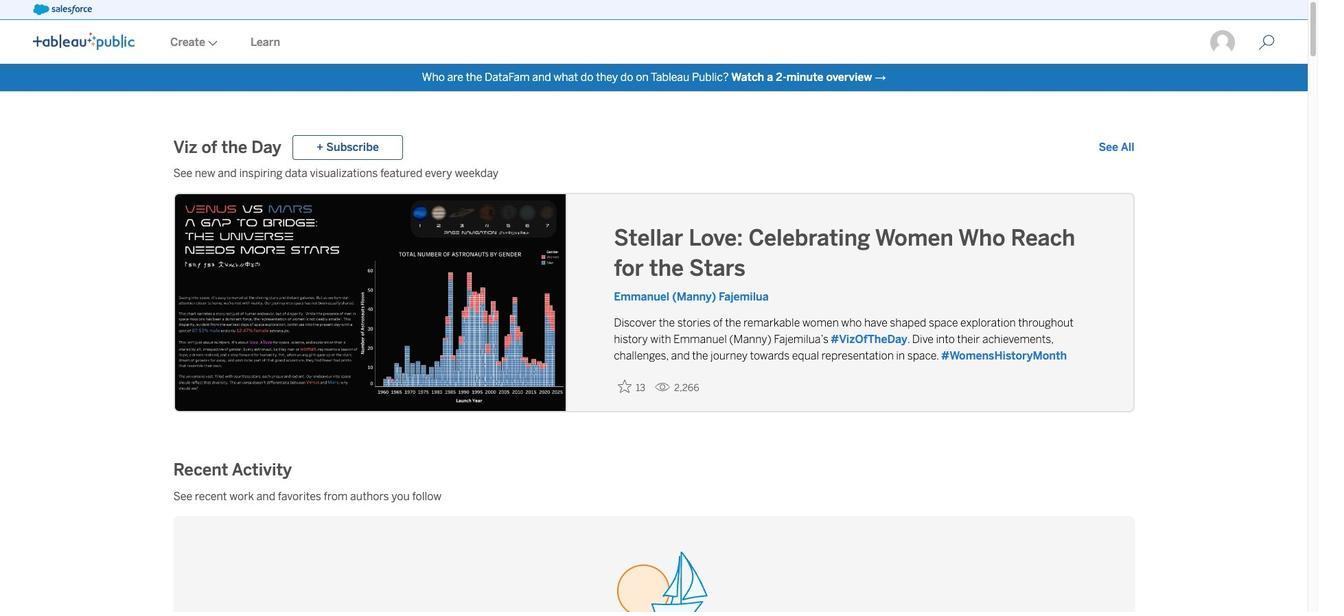 Task type: locate. For each thing, give the bounding box(es) containing it.
Add Favorite button
[[614, 376, 650, 398]]

see new and inspiring data visualizations featured every weekday element
[[173, 165, 1135, 182]]

go to search image
[[1242, 34, 1291, 51]]

see recent work and favorites from authors you follow element
[[173, 489, 1135, 505]]

logo image
[[33, 32, 135, 50]]



Task type: describe. For each thing, give the bounding box(es) containing it.
add favorite image
[[618, 380, 632, 393]]

see all viz of the day element
[[1099, 139, 1135, 156]]

recent activity heading
[[173, 459, 292, 481]]

create image
[[205, 41, 218, 46]]

viz of the day heading
[[173, 137, 281, 159]]

jacob.simon6557 image
[[1209, 29, 1236, 56]]

tableau public viz of the day image
[[175, 194, 567, 414]]

salesforce logo image
[[33, 4, 92, 15]]



Task type: vqa. For each thing, say whether or not it's contained in the screenshot.
leftmost SHEET
no



